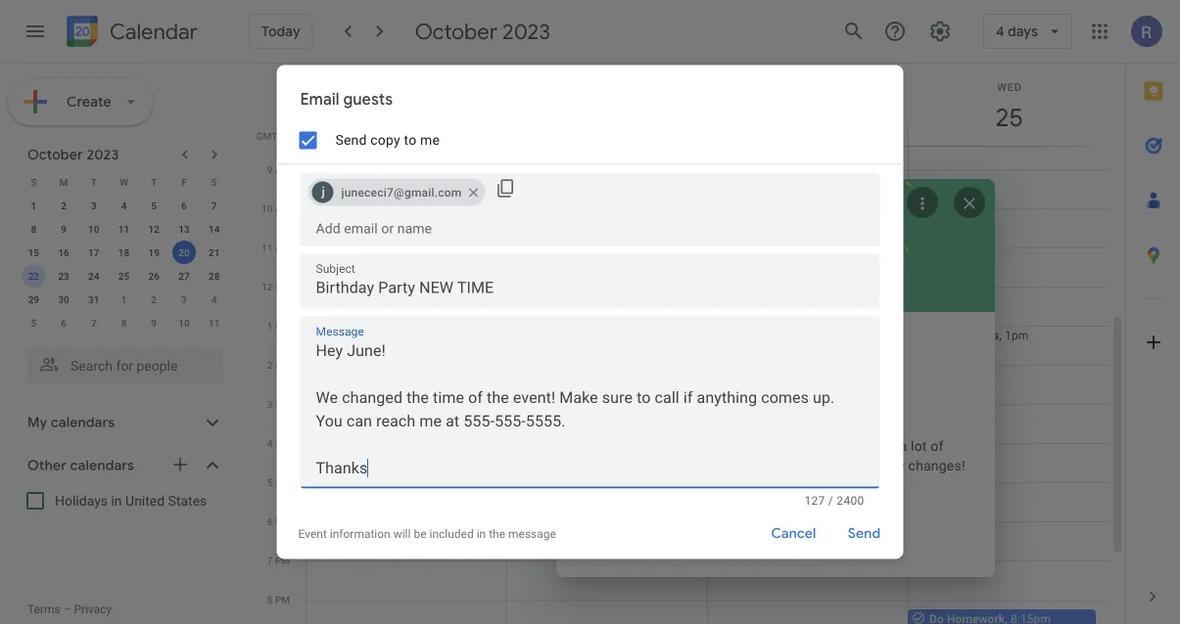 Task type: locate. For each thing, give the bounding box(es) containing it.
4 pm
[[267, 438, 290, 450]]

message
[[508, 527, 556, 541]]

1 pm from the top
[[275, 281, 290, 293]]

hours for 1pm
[[967, 329, 999, 342]]

4 row from the top
[[19, 241, 229, 264]]

as
[[833, 438, 848, 455]]

5
[[151, 200, 157, 212], [31, 317, 36, 329], [267, 477, 273, 489]]

calendar element
[[63, 12, 198, 55]]

1 vertical spatial 9
[[61, 223, 67, 235]]

0 horizontal spatial s
[[31, 176, 37, 188]]

t
[[91, 176, 97, 188], [151, 176, 157, 188]]

pm for 4 pm
[[275, 438, 290, 450]]

november 9 element
[[142, 312, 166, 335]]

2 horizontal spatial 6
[[267, 516, 273, 528]]

pm for 7 pm
[[275, 555, 290, 567]]

9 down the november 2 element
[[151, 317, 157, 329]]

0 vertical spatial of
[[931, 438, 944, 455]]

2 horizontal spatial 10
[[262, 203, 273, 215]]

2 horizontal spatial ,
[[999, 329, 1002, 342]]

12
[[148, 223, 160, 235], [262, 281, 273, 293]]

1 horizontal spatial t
[[151, 176, 157, 188]]

1 horizontal spatial 9
[[151, 317, 157, 329]]

0 horizontal spatial 5
[[31, 317, 36, 329]]

2 down 26 element
[[151, 294, 157, 306]]

column header
[[306, 64, 507, 146], [506, 64, 708, 146], [707, 64, 909, 146], [908, 64, 1110, 146]]

0 vertical spatial 9
[[267, 164, 273, 175]]

t left the w
[[91, 176, 97, 188]]

house up birthday on the right bottom
[[645, 407, 686, 423]]

2 horizontal spatial 7
[[267, 555, 273, 567]]

send left copy
[[336, 132, 367, 148]]

1 down 12 pm
[[267, 320, 273, 332]]

2 vertical spatial ,
[[350, 520, 352, 533]]

pm up the 5 pm
[[275, 438, 290, 450]]

2 vertical spatial 4
[[267, 438, 273, 450]]

1 horizontal spatial me
[[806, 458, 826, 474]]

the up let
[[778, 438, 798, 455]]

states
[[168, 493, 207, 509]]

0 vertical spatial send
[[336, 132, 367, 148]]

holidays in united states
[[55, 493, 207, 509]]

am down 9 am
[[275, 203, 290, 215]]

17 element
[[82, 241, 106, 264]]

6 down 30 element
[[61, 317, 67, 329]]

a
[[900, 438, 908, 455]]

1 vertical spatial 1
[[121, 294, 127, 306]]

, right event
[[350, 520, 352, 533]]

0 vertical spatial 4
[[121, 200, 127, 212]]

8 up 15 element
[[31, 223, 36, 235]]

2 horizontal spatial 8
[[267, 595, 273, 606]]

pm up 2 pm
[[275, 320, 290, 332]]

11 down november 4 element
[[209, 317, 220, 329]]

2 vertical spatial 10
[[178, 317, 190, 329]]

we
[[851, 438, 869, 455]]

2 column header from the left
[[506, 64, 708, 146]]

2 vertical spatial 2
[[267, 360, 273, 371]]

in inside email guests dialog
[[477, 527, 486, 541]]

pm down 7 pm
[[275, 595, 290, 606]]

1 vertical spatial october 2023
[[27, 146, 119, 164]]

my right 5:30pm
[[355, 520, 371, 533]]

1 vertical spatial hours
[[967, 329, 999, 342]]

1 horizontal spatial s
[[211, 176, 217, 188]]

ruby
[[688, 509, 715, 523]]

2 vertical spatial 11
[[209, 317, 220, 329]]

1 vertical spatial ,
[[999, 329, 1002, 342]]

office left 1pm
[[932, 329, 964, 342]]

november 11 element
[[202, 312, 226, 335]]

30
[[58, 294, 69, 306]]

2 am from the top
[[275, 203, 290, 215]]

3 row from the top
[[19, 217, 229, 241]]

0 vertical spatial my
[[623, 407, 642, 423]]

2 vertical spatial 1
[[267, 320, 273, 332]]

5 up 12 element
[[151, 200, 157, 212]]

20, today element
[[172, 241, 196, 264]]

7 pm
[[267, 555, 290, 567]]

1 vertical spatial me
[[806, 458, 826, 474]]

28
[[209, 270, 220, 282]]

tab list
[[1127, 64, 1180, 570]]

gmt-
[[256, 130, 279, 142]]

send down 2400
[[848, 526, 881, 543]]

1 horizontal spatial 2023
[[503, 18, 550, 45]]

12 for 12
[[148, 223, 160, 235]]

11 for november 11 element
[[209, 317, 220, 329]]

row containing 5
[[19, 312, 229, 335]]

Add email or name text field
[[316, 211, 864, 246]]

of
[[931, 438, 944, 455], [866, 458, 879, 474]]

10 for november 10 element
[[178, 317, 190, 329]]

the
[[778, 438, 798, 455], [489, 527, 506, 541]]

0 vertical spatial 2
[[61, 200, 67, 212]]

november 10 element
[[172, 312, 196, 335]]

9 pm from the top
[[275, 595, 290, 606]]

1 for november 1 element
[[121, 294, 127, 306]]

2 horizontal spatial 4
[[267, 438, 273, 450]]

1 horizontal spatial ,
[[799, 172, 801, 186]]

7 inside november 7 element
[[91, 317, 97, 329]]

1 vertical spatial 6
[[61, 317, 67, 329]]

11
[[118, 223, 129, 235], [262, 242, 273, 254], [209, 317, 220, 329]]

1 horizontal spatial hours
[[967, 329, 999, 342]]

1 horizontal spatial 2
[[151, 294, 157, 306]]

email
[[300, 89, 340, 109]]

3 for november 3 "element"
[[181, 294, 187, 306]]

1 vertical spatial am
[[275, 203, 290, 215]]

/
[[829, 494, 834, 508]]

am down 05
[[275, 164, 290, 175]]

1 vertical spatial 12
[[262, 281, 273, 293]]

2 horizontal spatial 3
[[267, 399, 273, 410]]

5 pm from the top
[[275, 438, 290, 450]]

s
[[31, 176, 37, 188], [211, 176, 217, 188]]

s left m
[[31, 176, 37, 188]]

7
[[211, 200, 217, 212], [91, 317, 97, 329], [267, 555, 273, 567]]

7 up '14' element
[[211, 200, 217, 212]]

send
[[336, 132, 367, 148], [848, 526, 881, 543]]

pm up 8 pm
[[275, 555, 290, 567]]

calendars
[[70, 457, 134, 475]]

in
[[111, 493, 122, 509], [477, 527, 486, 541]]

12 element
[[142, 217, 166, 241]]

information
[[330, 527, 391, 541]]

2 horizontal spatial 2
[[267, 360, 273, 371]]

3 inside "element"
[[181, 294, 187, 306]]

4 for november 4 element
[[211, 294, 217, 306]]

5 row from the top
[[19, 264, 229, 288]]

send for send copy to me
[[336, 132, 367, 148]]

of left any
[[866, 458, 879, 474]]

2023
[[503, 18, 550, 45], [87, 146, 119, 164]]

1 horizontal spatial house
[[645, 407, 686, 423]]

1 horizontal spatial 12
[[262, 281, 273, 293]]

1 vertical spatial 7
[[91, 317, 97, 329]]

0 vertical spatial 11
[[118, 223, 129, 235]]

0 horizontal spatial house
[[374, 520, 408, 533]]

f
[[181, 176, 187, 188]]

1 column header from the left
[[306, 64, 507, 146]]

3 pm from the top
[[275, 360, 290, 371]]

the inside email guests dialog
[[489, 527, 506, 541]]

8 pm from the top
[[275, 555, 290, 567]]

4 down 28 element
[[211, 294, 217, 306]]

am up 12 pm
[[275, 242, 290, 254]]

6 pm from the top
[[275, 477, 290, 489]]

5 up 6 pm
[[267, 477, 273, 489]]

10 up the 17
[[88, 223, 99, 235]]

t left f on the top left
[[151, 176, 157, 188]]

in right included
[[477, 527, 486, 541]]

1 horizontal spatial in
[[477, 527, 486, 541]]

office for office hours , 9am
[[731, 172, 763, 186]]

1 row from the top
[[19, 170, 229, 194]]

hours
[[766, 172, 799, 186], [967, 329, 999, 342]]

None text field
[[316, 274, 864, 302], [300, 339, 880, 480], [316, 274, 864, 302], [300, 339, 880, 480]]

13 element
[[172, 217, 196, 241]]

1 horizontal spatial send
[[848, 526, 881, 543]]

10
[[262, 203, 273, 215], [88, 223, 99, 235], [178, 317, 190, 329]]

changed
[[719, 438, 774, 455]]

9 down gmt-
[[267, 164, 273, 175]]

4 up the 11 element
[[121, 200, 127, 212]]

0 horizontal spatial 10
[[88, 223, 99, 235]]

22 element
[[22, 264, 45, 288]]

house left be
[[374, 520, 408, 533]]

today
[[262, 23, 300, 40]]

0 horizontal spatial 7
[[91, 317, 97, 329]]

day.
[[754, 458, 779, 474]]

1 vertical spatial of
[[866, 458, 879, 474]]

other
[[623, 458, 656, 474]]

november 1 element
[[112, 288, 136, 312]]

my up birthday on the right bottom
[[623, 407, 642, 423]]

6 row from the top
[[19, 288, 229, 312]]

holidays
[[55, 493, 108, 509]]

1 horizontal spatial 1
[[121, 294, 127, 306]]

0 vertical spatial 8
[[31, 223, 36, 235]]

october
[[415, 18, 498, 45], [27, 146, 83, 164]]

calendar
[[110, 18, 198, 46]]

november 2 element
[[142, 288, 166, 312]]

pm up 3 pm
[[275, 360, 290, 371]]

office left 9am
[[731, 172, 763, 186]]

to
[[404, 132, 417, 148]]

7 pm from the top
[[275, 516, 290, 528]]

7 row from the top
[[19, 312, 229, 335]]

s right f on the top left
[[211, 176, 217, 188]]

1 horizontal spatial october
[[415, 18, 498, 45]]

0 horizontal spatial 11
[[118, 223, 129, 235]]

3 up 4 pm
[[267, 399, 273, 410]]

pm for 1 pm
[[275, 320, 290, 332]]

pm down 4 pm
[[275, 477, 290, 489]]

hours left 9am
[[766, 172, 799, 186]]

birthdays
[[623, 489, 682, 505]]

–
[[63, 603, 71, 617]]

office
[[731, 172, 763, 186], [932, 329, 964, 342]]

pm
[[275, 281, 290, 293], [275, 320, 290, 332], [275, 360, 290, 371], [275, 399, 290, 410], [275, 438, 290, 450], [275, 477, 290, 489], [275, 516, 290, 528], [275, 555, 290, 567], [275, 595, 290, 606]]

14
[[209, 223, 220, 235]]

11 down 10 am
[[262, 242, 273, 254]]

in left united
[[111, 493, 122, 509]]

email event details image
[[874, 193, 893, 213]]

0 vertical spatial me
[[420, 132, 440, 148]]

row
[[19, 170, 229, 194], [19, 194, 229, 217], [19, 217, 229, 241], [19, 241, 229, 264], [19, 264, 229, 288], [19, 288, 229, 312], [19, 312, 229, 335]]

11 inside grid
[[262, 242, 273, 254]]

3
[[91, 200, 97, 212], [181, 294, 187, 306], [267, 399, 273, 410]]

send inside button
[[848, 526, 881, 543]]

9 up 16 'element' on the top
[[61, 223, 67, 235]]

2 row from the top
[[19, 194, 229, 217]]

october 2023 grid
[[19, 170, 229, 335]]

14 element
[[202, 217, 226, 241]]

1 up 15 element
[[31, 200, 36, 212]]

3 up 10 element
[[91, 200, 97, 212]]

send copy to me
[[336, 132, 440, 148]]

0 vertical spatial 5
[[151, 200, 157, 212]]

grid
[[251, 64, 1126, 625]]

2 horizontal spatial 5
[[267, 477, 273, 489]]

2 vertical spatial 9
[[151, 317, 157, 329]]

row group
[[19, 194, 229, 335]]

0 vertical spatial 6
[[181, 200, 187, 212]]

4 column header from the left
[[908, 64, 1110, 146]]

None search field
[[0, 341, 243, 384]]

3 down 27 element
[[181, 294, 187, 306]]

25 element
[[112, 264, 136, 288]]

1 for 1 pm
[[267, 320, 273, 332]]

1 vertical spatial send
[[848, 526, 881, 543]]

party!
[[679, 438, 715, 455]]

15 element
[[22, 241, 45, 264]]

4 for 4 pm
[[267, 438, 273, 450]]

1 vertical spatial the
[[489, 527, 506, 541]]

0 vertical spatial office
[[731, 172, 763, 186]]

today button
[[249, 14, 313, 49]]

pm up 4 pm
[[275, 399, 290, 410]]

1 vertical spatial office
[[932, 329, 964, 342]]

0 vertical spatial 10
[[262, 203, 273, 215]]

1 vertical spatial house
[[374, 520, 408, 533]]

8 down 7 pm
[[267, 595, 273, 606]]

my
[[623, 407, 642, 423], [355, 520, 371, 533]]

2 pm from the top
[[275, 320, 290, 332]]

4
[[121, 200, 127, 212], [211, 294, 217, 306], [267, 438, 273, 450]]

1 vertical spatial 2
[[151, 294, 157, 306]]

am for 10 am
[[275, 203, 290, 215]]

2 up 3 pm
[[267, 360, 273, 371]]

1 vertical spatial 5
[[31, 317, 36, 329]]

for
[[704, 458, 722, 474]]

4 up the 5 pm
[[267, 438, 273, 450]]

3 column header from the left
[[707, 64, 909, 146]]

me
[[420, 132, 440, 148], [806, 458, 826, 474]]

3 am from the top
[[275, 242, 290, 254]]

1 horizontal spatial 11
[[209, 317, 220, 329]]

10 up 11 am
[[262, 203, 273, 215]]

10 for 10 element
[[88, 223, 99, 235]]

pm up the "1 pm"
[[275, 281, 290, 293]]

terms – privacy
[[27, 603, 112, 617]]

gmt-05
[[256, 130, 290, 142]]

11 up '18'
[[118, 223, 129, 235]]

, left 9am
[[799, 172, 801, 186]]

0 vertical spatial 12
[[148, 223, 160, 235]]

26
[[148, 270, 160, 282]]

12 down 11 am
[[262, 281, 273, 293]]

house
[[645, 407, 686, 423], [374, 520, 408, 533]]

10 down november 3 "element"
[[178, 317, 190, 329]]

1 horizontal spatial the
[[778, 438, 798, 455]]

0 horizontal spatial ,
[[350, 520, 352, 533]]

24
[[88, 270, 99, 282]]

1 vertical spatial 10
[[88, 223, 99, 235]]

pm left event
[[275, 516, 290, 528]]

october 2023
[[415, 18, 550, 45], [27, 146, 119, 164]]

0 horizontal spatial hours
[[766, 172, 799, 186]]

0 horizontal spatial 12
[[148, 223, 160, 235]]

1 am from the top
[[275, 164, 290, 175]]

2 vertical spatial 8
[[267, 595, 273, 606]]

0 horizontal spatial 1
[[31, 200, 36, 212]]

19 element
[[142, 241, 166, 264]]

am for 11 am
[[275, 242, 290, 254]]

2 horizontal spatial 11
[[262, 242, 273, 254]]

let
[[783, 458, 803, 474]]

6 down the 5 pm
[[267, 516, 273, 528]]

0 horizontal spatial my
[[355, 520, 371, 533]]

2 t from the left
[[151, 176, 157, 188]]

hours left 1pm
[[967, 329, 999, 342]]

1 horizontal spatial 10
[[178, 317, 190, 329]]

2 down m
[[61, 200, 67, 212]]

7 down 31 element
[[91, 317, 97, 329]]

1 horizontal spatial office
[[932, 329, 964, 342]]

10 for 10 am
[[262, 203, 273, 215]]

0 vertical spatial 2023
[[503, 18, 550, 45]]

1 horizontal spatial 3
[[181, 294, 187, 306]]

birthday party! changed the date as we had a lot of other events for that day. let me know of any changes!
[[623, 438, 966, 474]]

0 horizontal spatial office
[[731, 172, 763, 186]]

events
[[659, 458, 701, 474]]

2 for 2 pm
[[267, 360, 273, 371]]

2 vertical spatial 5
[[267, 477, 273, 489]]

4 pm from the top
[[275, 399, 290, 410]]

2
[[61, 200, 67, 212], [151, 294, 157, 306], [267, 360, 273, 371]]

1 down 25 element on the left top
[[121, 294, 127, 306]]

8 down november 1 element
[[121, 317, 127, 329]]

6 up 13 element
[[181, 200, 187, 212]]

event
[[298, 527, 327, 541]]

am
[[275, 164, 290, 175], [275, 203, 290, 215], [275, 242, 290, 254]]

1 vertical spatial 11
[[262, 242, 273, 254]]

office hours , 9am
[[731, 172, 828, 186]]

1 vertical spatial october
[[27, 146, 83, 164]]

8
[[31, 223, 36, 235], [121, 317, 127, 329], [267, 595, 273, 606]]

6 for 6 pm
[[267, 516, 273, 528]]

of right lot
[[931, 438, 944, 455]]

23 element
[[52, 264, 75, 288]]

12 up 19
[[148, 223, 160, 235]]

, left 1pm
[[999, 329, 1002, 342]]

me right to
[[420, 132, 440, 148]]

5 down the "29" element
[[31, 317, 36, 329]]

0 vertical spatial the
[[778, 438, 798, 455]]

2 vertical spatial am
[[275, 242, 290, 254]]

0 vertical spatial house
[[645, 407, 686, 423]]

birthdays created by: ruby anderson
[[623, 489, 771, 523]]

7 down 6 pm
[[267, 555, 273, 567]]

house inside button
[[645, 407, 686, 423]]

12 inside "row"
[[148, 223, 160, 235]]

row group containing 1
[[19, 194, 229, 335]]

me down date
[[806, 458, 826, 474]]

16
[[58, 247, 69, 259]]

12 for 12 pm
[[262, 281, 273, 293]]

1 vertical spatial 4
[[211, 294, 217, 306]]

0 vertical spatial 1
[[31, 200, 36, 212]]

0 horizontal spatial t
[[91, 176, 97, 188]]

0 horizontal spatial 3
[[91, 200, 97, 212]]

terms
[[27, 603, 60, 617]]

the left message
[[489, 527, 506, 541]]

0 horizontal spatial 2023
[[87, 146, 119, 164]]



Task type: describe. For each thing, give the bounding box(es) containing it.
6 pm
[[267, 516, 290, 528]]

cancel
[[771, 526, 816, 543]]

20 cell
[[169, 241, 199, 264]]

0 horizontal spatial in
[[111, 493, 122, 509]]

row containing 22
[[19, 264, 229, 288]]

1 horizontal spatial 5
[[151, 200, 157, 212]]

by:
[[669, 509, 685, 523]]

5 pm
[[267, 477, 290, 489]]

had
[[873, 438, 896, 455]]

29
[[28, 294, 39, 306]]

25
[[118, 270, 129, 282]]

w
[[120, 176, 128, 188]]

1 vertical spatial 2023
[[87, 146, 119, 164]]

27 element
[[172, 264, 196, 288]]

27
[[178, 270, 190, 282]]

anderson
[[718, 509, 771, 523]]

other calendars button
[[4, 451, 243, 482]]

privacy link
[[74, 603, 112, 617]]

birthday
[[623, 438, 675, 455]]

18 element
[[112, 241, 136, 264]]

changes!
[[909, 458, 966, 474]]

november 7 element
[[82, 312, 106, 335]]

created
[[623, 509, 666, 523]]

16 element
[[52, 241, 75, 264]]

127 / 2400
[[805, 494, 864, 508]]

date
[[802, 438, 829, 455]]

copy
[[371, 132, 400, 148]]

31 element
[[82, 288, 106, 312]]

lot
[[911, 438, 927, 455]]

9 for november 9 element
[[151, 317, 157, 329]]

any
[[883, 458, 905, 474]]

21 element
[[202, 241, 226, 264]]

november 6 element
[[52, 312, 75, 335]]

november 4 element
[[202, 288, 226, 312]]

0 horizontal spatial october
[[27, 146, 83, 164]]

23
[[58, 270, 69, 282]]

, for 9am
[[799, 172, 801, 186]]

2 pm
[[267, 360, 290, 371]]

9 for 9 am
[[267, 164, 273, 175]]

0 horizontal spatial 4
[[121, 200, 127, 212]]

am for 9 am
[[275, 164, 290, 175]]

selected people list box
[[300, 173, 490, 211]]

send button
[[833, 511, 896, 558]]

november 5 element
[[22, 312, 45, 335]]

be
[[414, 527, 427, 541]]

my house
[[623, 407, 686, 423]]

19
[[148, 247, 160, 259]]

11 for 11 am
[[262, 242, 273, 254]]

0 horizontal spatial 8
[[31, 223, 36, 235]]

22
[[28, 270, 39, 282]]

office for office hours , 1pm
[[932, 329, 964, 342]]

1 vertical spatial my
[[355, 520, 371, 533]]

november 8 element
[[112, 312, 136, 335]]

26 element
[[142, 264, 166, 288]]

the inside birthday party! changed the date as we had a lot of other events for that day. let me know of any changes!
[[778, 438, 798, 455]]

8 for november 8 element
[[121, 317, 127, 329]]

my house button
[[556, 400, 995, 431]]

pm for 5 pm
[[275, 477, 290, 489]]

21
[[209, 247, 220, 259]]

november 3 element
[[172, 288, 196, 312]]

pm for 8 pm
[[275, 595, 290, 606]]

1 t from the left
[[91, 176, 97, 188]]

6 for november 6 element
[[61, 317, 67, 329]]

hours for 9am
[[766, 172, 799, 186]]

0 horizontal spatial of
[[866, 458, 879, 474]]

m
[[59, 176, 68, 188]]

0 horizontal spatial 2
[[61, 200, 67, 212]]

1 s from the left
[[31, 176, 37, 188]]

0 vertical spatial 7
[[211, 200, 217, 212]]

united
[[125, 493, 165, 509]]

2 s from the left
[[211, 176, 217, 188]]

1 horizontal spatial of
[[931, 438, 944, 455]]

127
[[805, 494, 825, 508]]

5:30pm
[[310, 520, 350, 533]]

my inside button
[[623, 407, 642, 423]]

that
[[726, 458, 750, 474]]

1pm
[[1005, 329, 1029, 342]]

grid containing office hours
[[251, 64, 1126, 625]]

17
[[88, 247, 99, 259]]

main drawer image
[[24, 20, 47, 43]]

included
[[430, 527, 474, 541]]

know
[[829, 458, 863, 474]]

05
[[279, 130, 290, 142]]

me inside email guests dialog
[[420, 132, 440, 148]]

guests
[[343, 89, 393, 109]]

7 for november 7 element
[[91, 317, 97, 329]]

0 horizontal spatial october 2023
[[27, 146, 119, 164]]

calendar heading
[[106, 18, 198, 46]]

22 cell
[[19, 264, 49, 288]]

10 element
[[82, 217, 106, 241]]

office hours , 1pm
[[932, 329, 1029, 342]]

30 element
[[52, 288, 75, 312]]

event information will be included in the message
[[298, 527, 556, 541]]

0 vertical spatial october
[[415, 18, 498, 45]]

send for send
[[848, 526, 881, 543]]

9am
[[804, 172, 828, 186]]

other calendars
[[27, 457, 134, 475]]

1 pm
[[267, 320, 290, 332]]

9 am
[[267, 164, 290, 175]]

pm for 12 pm
[[275, 281, 290, 293]]

7 for 7 pm
[[267, 555, 273, 567]]

0 horizontal spatial 9
[[61, 223, 67, 235]]

11 element
[[112, 217, 136, 241]]

8 for 8 pm
[[267, 595, 273, 606]]

email guests dialog
[[277, 65, 904, 560]]

5:30pm , my house
[[310, 520, 408, 533]]

row containing 29
[[19, 288, 229, 312]]

1 horizontal spatial october 2023
[[415, 18, 550, 45]]

15
[[28, 247, 39, 259]]

row containing 15
[[19, 241, 229, 264]]

12 pm
[[262, 281, 290, 293]]

privacy
[[74, 603, 112, 617]]

pm for 6 pm
[[275, 516, 290, 528]]

5 for november 5 element
[[31, 317, 36, 329]]

2 for the november 2 element
[[151, 294, 157, 306]]

row containing s
[[19, 170, 229, 194]]

24 element
[[82, 264, 106, 288]]

, for 1pm
[[999, 329, 1002, 342]]

pm for 2 pm
[[275, 360, 290, 371]]

junececi7@gmail.com, selected option
[[308, 177, 485, 208]]

28 element
[[202, 264, 226, 288]]

20
[[178, 247, 190, 259]]

2400
[[837, 494, 864, 508]]

10 am
[[262, 203, 290, 215]]

3 for 3 pm
[[267, 399, 273, 410]]

row containing 8
[[19, 217, 229, 241]]

other
[[27, 457, 67, 475]]

29 element
[[22, 288, 45, 312]]

3 pm
[[267, 399, 290, 410]]

11 am
[[262, 242, 290, 254]]

8 pm
[[267, 595, 290, 606]]

13
[[178, 223, 190, 235]]

terms link
[[27, 603, 60, 617]]

11 for the 11 element
[[118, 223, 129, 235]]

row containing 1
[[19, 194, 229, 217]]

email guests
[[300, 89, 393, 109]]

5 for 5 pm
[[267, 477, 273, 489]]

me inside birthday party! changed the date as we had a lot of other events for that day. let me know of any changes!
[[806, 458, 826, 474]]

pm for 3 pm
[[275, 399, 290, 410]]

1 horizontal spatial 6
[[181, 200, 187, 212]]

cancel button
[[763, 511, 825, 558]]



Task type: vqa. For each thing, say whether or not it's contained in the screenshot.


